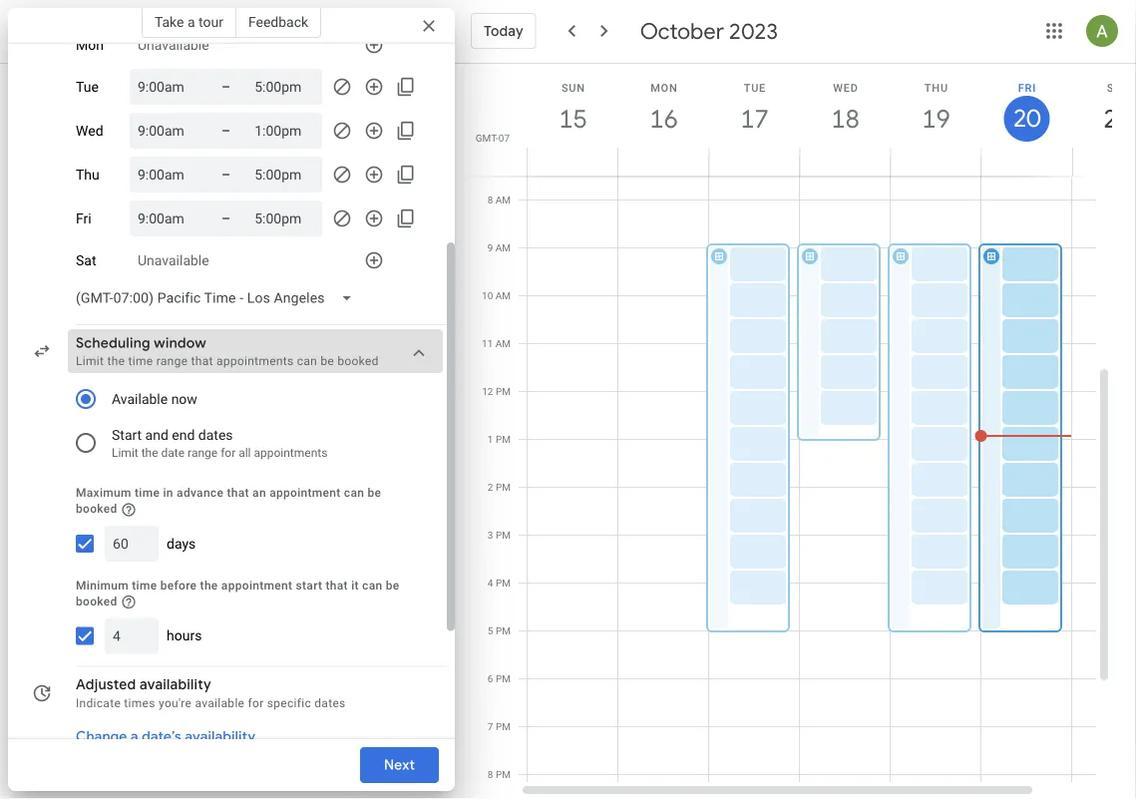 Task type: vqa. For each thing, say whether or not it's contained in the screenshot.
dates within Adjusted availability Indicate times you're available for specific dates
yes



Task type: describe. For each thing, give the bounding box(es) containing it.
change
[[76, 728, 127, 746]]

next button
[[360, 742, 439, 790]]

and
[[145, 427, 169, 443]]

9
[[488, 242, 493, 254]]

8 pm
[[488, 769, 511, 781]]

Start time on Wednesdays text field
[[138, 119, 198, 143]]

take a tour
[[155, 13, 223, 30]]

feedback
[[248, 13, 309, 30]]

End time on Tuesdays text field
[[255, 75, 315, 99]]

10
[[482, 290, 493, 302]]

7 pm
[[488, 721, 511, 733]]

option group containing available now
[[68, 377, 411, 465]]

friday, october 20, today element
[[1005, 96, 1051, 142]]

now
[[171, 391, 197, 407]]

range inside scheduling window limit the time range that appointments can be booked
[[156, 354, 188, 368]]

date
[[161, 446, 185, 460]]

for inside start and end dates limit the date range for all appointments
[[221, 446, 236, 460]]

am for 8 am
[[496, 194, 511, 206]]

all
[[239, 446, 251, 460]]

Start time on Tuesdays text field
[[138, 75, 198, 99]]

fri for fri 20
[[1019, 81, 1037, 94]]

tour
[[199, 13, 223, 30]]

that for time
[[326, 579, 348, 593]]

wed for wed 18
[[834, 81, 859, 94]]

can inside 'maximum time in advance that an appointment can be booked'
[[344, 486, 365, 500]]

wednesday, october 18 element
[[823, 96, 869, 142]]

available
[[195, 696, 245, 710]]

tuesday, october 17 element
[[732, 96, 778, 142]]

7
[[488, 721, 494, 733]]

1 pm
[[488, 434, 511, 446]]

pm for 8 pm
[[496, 769, 511, 781]]

the for time
[[200, 579, 218, 593]]

18 column header
[[800, 64, 891, 176]]

be for window
[[321, 354, 334, 368]]

End time on Wednesdays text field
[[255, 119, 315, 143]]

11 am
[[482, 338, 511, 350]]

a for change
[[131, 728, 138, 746]]

thu 19
[[921, 81, 950, 135]]

available
[[112, 391, 168, 407]]

take
[[155, 13, 184, 30]]

16 column header
[[618, 64, 710, 176]]

07
[[499, 132, 510, 144]]

unavailable for sat
[[138, 252, 209, 269]]

16
[[649, 102, 677, 135]]

limit inside start and end dates limit the date range for all appointments
[[112, 446, 138, 460]]

grid containing 15
[[463, 64, 1137, 800]]

1
[[488, 434, 494, 446]]

5
[[488, 625, 494, 637]]

limit inside scheduling window limit the time range that appointments can be booked
[[76, 354, 104, 368]]

15 column header
[[527, 64, 619, 176]]

fri 20
[[1013, 81, 1040, 134]]

mon for mon 16
[[651, 81, 678, 94]]

that inside 'maximum time in advance that an appointment can be booked'
[[227, 486, 249, 500]]

End time on Thursdays text field
[[255, 163, 315, 187]]

be for time
[[386, 579, 400, 593]]

feedback button
[[236, 6, 322, 38]]

– for tue
[[222, 78, 231, 95]]

indicate
[[76, 696, 121, 710]]

start and end dates limit the date range for all appointments
[[112, 427, 328, 460]]

fri for fri
[[76, 210, 92, 227]]

days
[[167, 535, 196, 552]]

18
[[830, 102, 859, 135]]

maximum time in advance that an appointment can be booked
[[76, 486, 382, 516]]

thursday, october 19 element
[[914, 96, 960, 142]]

pm for 2 pm
[[496, 482, 511, 494]]

today
[[484, 22, 524, 40]]

booked for window
[[338, 354, 379, 368]]

Start time on Fridays text field
[[138, 207, 198, 231]]

thu for thu 19
[[925, 81, 949, 94]]

8 for 8 am
[[488, 194, 493, 206]]

9 am
[[488, 242, 511, 254]]

window
[[154, 334, 206, 352]]

pm for 1 pm
[[496, 434, 511, 446]]

available now
[[112, 391, 197, 407]]

pm for 12 pm
[[496, 386, 511, 398]]

gmt-
[[476, 132, 499, 144]]

minimum time before the appointment start that it can be booked
[[76, 579, 400, 609]]

time for maximum
[[135, 486, 160, 500]]

before
[[160, 579, 197, 593]]

– for fri
[[222, 210, 231, 227]]

tue for tue
[[76, 79, 99, 95]]

maximum
[[76, 486, 132, 500]]

2 pm
[[488, 482, 511, 494]]

4
[[488, 577, 494, 589]]

in
[[163, 486, 173, 500]]

scheduling
[[76, 334, 151, 352]]

5 pm
[[488, 625, 511, 637]]

tue for tue 17
[[744, 81, 767, 94]]

can for time
[[362, 579, 383, 593]]

2023
[[730, 17, 779, 45]]

– for wed
[[222, 122, 231, 139]]

17 column header
[[709, 64, 801, 176]]

2
[[488, 482, 494, 494]]

specific
[[267, 696, 311, 710]]

Maximum days in advance that an appointment can be booked number field
[[113, 526, 151, 562]]

appointment inside 'maximum time in advance that an appointment can be booked'
[[270, 486, 341, 500]]

– for thu
[[222, 166, 231, 183]]

11
[[482, 338, 493, 350]]

wed 18
[[830, 81, 859, 135]]

20 column header
[[981, 64, 1073, 176]]

change a date's availability button
[[68, 719, 264, 755]]

8 for 8 pm
[[488, 769, 494, 781]]

a for take
[[188, 13, 195, 30]]

booked for time
[[76, 595, 117, 609]]

thu for thu
[[76, 166, 100, 183]]



Task type: locate. For each thing, give the bounding box(es) containing it.
sat column header
[[1072, 64, 1137, 176]]

be inside the "minimum time before the appointment start that it can be booked"
[[386, 579, 400, 593]]

End time on Fridays text field
[[255, 207, 315, 231]]

for left the all
[[221, 446, 236, 460]]

None field
[[68, 280, 369, 316]]

0 vertical spatial mon
[[76, 37, 104, 53]]

1 vertical spatial unavailable
[[138, 252, 209, 269]]

12
[[482, 386, 494, 398]]

unavailable
[[138, 37, 209, 53], [138, 252, 209, 269]]

0 horizontal spatial dates
[[198, 427, 233, 443]]

dates
[[198, 427, 233, 443], [315, 696, 346, 710]]

wed left the start time on wednesdays text box
[[76, 123, 103, 139]]

a left tour
[[188, 13, 195, 30]]

1 horizontal spatial mon
[[651, 81, 678, 94]]

that inside scheduling window limit the time range that appointments can be booked
[[191, 354, 213, 368]]

2 vertical spatial that
[[326, 579, 348, 593]]

wed up wednesday, october 18 element
[[834, 81, 859, 94]]

1 horizontal spatial the
[[141, 446, 158, 460]]

the down "and"
[[141, 446, 158, 460]]

1 horizontal spatial dates
[[315, 696, 346, 710]]

you're
[[159, 696, 192, 710]]

time inside the "minimum time before the appointment start that it can be booked"
[[132, 579, 157, 593]]

appointments inside scheduling window limit the time range that appointments can be booked
[[217, 354, 294, 368]]

2 vertical spatial be
[[386, 579, 400, 593]]

booked inside 'maximum time in advance that an appointment can be booked'
[[76, 502, 117, 516]]

0 vertical spatial time
[[128, 354, 153, 368]]

it
[[352, 579, 359, 593]]

1 horizontal spatial limit
[[112, 446, 138, 460]]

unavailable for mon
[[138, 37, 209, 53]]

0 vertical spatial unavailable
[[138, 37, 209, 53]]

10 am
[[482, 290, 511, 302]]

0 vertical spatial appointment
[[270, 486, 341, 500]]

adjusted
[[76, 676, 136, 694]]

7 pm from the top
[[496, 673, 511, 685]]

– right the start time on tuesdays text box
[[222, 78, 231, 95]]

availability down available
[[185, 728, 256, 746]]

appointment right the an
[[270, 486, 341, 500]]

1 vertical spatial thu
[[76, 166, 100, 183]]

range inside start and end dates limit the date range for all appointments
[[188, 446, 218, 460]]

19
[[921, 102, 950, 135]]

mon inside mon 16
[[651, 81, 678, 94]]

12 pm
[[482, 386, 511, 398]]

time left in
[[135, 486, 160, 500]]

sat
[[1108, 81, 1130, 94], [76, 252, 96, 269]]

1 vertical spatial limit
[[112, 446, 138, 460]]

1 vertical spatial availability
[[185, 728, 256, 746]]

am right 11
[[496, 338, 511, 350]]

hours
[[167, 628, 202, 644]]

1 horizontal spatial tue
[[744, 81, 767, 94]]

pm down "7 pm" on the bottom
[[496, 769, 511, 781]]

1 vertical spatial booked
[[76, 502, 117, 516]]

limit down start
[[112, 446, 138, 460]]

grid
[[463, 64, 1137, 800]]

Start time on Thursdays text field
[[138, 163, 198, 187]]

1 horizontal spatial that
[[227, 486, 249, 500]]

4 pm from the top
[[496, 530, 511, 542]]

range down window
[[156, 354, 188, 368]]

1 vertical spatial fri
[[76, 210, 92, 227]]

0 vertical spatial that
[[191, 354, 213, 368]]

1 pm from the top
[[496, 386, 511, 398]]

for inside the adjusted availability indicate times you're available for specific dates
[[248, 696, 264, 710]]

appointment left start at the bottom left of page
[[221, 579, 293, 593]]

thu left "start time on thursdays" "text field"
[[76, 166, 100, 183]]

the down scheduling
[[107, 354, 125, 368]]

dates inside the adjusted availability indicate times you're available for specific dates
[[315, 696, 346, 710]]

1 vertical spatial appointment
[[221, 579, 293, 593]]

pm for 6 pm
[[496, 673, 511, 685]]

0 horizontal spatial fri
[[76, 210, 92, 227]]

mon for mon
[[76, 37, 104, 53]]

3 pm
[[488, 530, 511, 542]]

1 horizontal spatial wed
[[834, 81, 859, 94]]

tue inside tue 17
[[744, 81, 767, 94]]

can for window
[[297, 354, 318, 368]]

pm for 7 pm
[[496, 721, 511, 733]]

1 vertical spatial mon
[[651, 81, 678, 94]]

2 vertical spatial booked
[[76, 595, 117, 609]]

a left the date's
[[131, 728, 138, 746]]

the inside the "minimum time before the appointment start that it can be booked"
[[200, 579, 218, 593]]

8
[[488, 194, 493, 206], [488, 769, 494, 781]]

– left end time on fridays 'text box'
[[222, 210, 231, 227]]

0 vertical spatial sat
[[1108, 81, 1130, 94]]

scheduling window limit the time range that appointments can be booked
[[76, 334, 379, 368]]

be inside 'maximum time in advance that an appointment can be booked'
[[368, 486, 382, 500]]

1 vertical spatial that
[[227, 486, 249, 500]]

the right before
[[200, 579, 218, 593]]

minimum
[[76, 579, 129, 593]]

fri left start time on fridays text field
[[76, 210, 92, 227]]

limit down scheduling
[[76, 354, 104, 368]]

appointment inside the "minimum time before the appointment start that it can be booked"
[[221, 579, 293, 593]]

1 vertical spatial sat
[[76, 252, 96, 269]]

the
[[107, 354, 125, 368], [141, 446, 158, 460], [200, 579, 218, 593]]

20
[[1013, 103, 1040, 134]]

pm for 4 pm
[[496, 577, 511, 589]]

availability inside button
[[185, 728, 256, 746]]

pm
[[496, 386, 511, 398], [496, 434, 511, 446], [496, 482, 511, 494], [496, 530, 511, 542], [496, 577, 511, 589], [496, 625, 511, 637], [496, 673, 511, 685], [496, 721, 511, 733], [496, 769, 511, 781]]

1 – from the top
[[222, 78, 231, 95]]

1 unavailable from the top
[[138, 37, 209, 53]]

2 horizontal spatial the
[[200, 579, 218, 593]]

dates inside start and end dates limit the date range for all appointments
[[198, 427, 233, 443]]

0 vertical spatial limit
[[76, 354, 104, 368]]

fri inside fri 20
[[1019, 81, 1037, 94]]

pm right 6
[[496, 673, 511, 685]]

advance
[[177, 486, 224, 500]]

– left end time on wednesdays text box
[[222, 122, 231, 139]]

8 down 7
[[488, 769, 494, 781]]

8 am
[[488, 194, 511, 206]]

0 horizontal spatial the
[[107, 354, 125, 368]]

today button
[[471, 7, 537, 55]]

1 horizontal spatial fri
[[1019, 81, 1037, 94]]

be inside scheduling window limit the time range that appointments can be booked
[[321, 354, 334, 368]]

dates right specific
[[315, 696, 346, 710]]

pm right 7
[[496, 721, 511, 733]]

0 vertical spatial appointments
[[217, 354, 294, 368]]

0 horizontal spatial be
[[321, 354, 334, 368]]

am right 10
[[496, 290, 511, 302]]

fri
[[1019, 81, 1037, 94], [76, 210, 92, 227]]

0 vertical spatial thu
[[925, 81, 949, 94]]

17
[[740, 102, 768, 135]]

1 8 from the top
[[488, 194, 493, 206]]

pm right 2
[[496, 482, 511, 494]]

range
[[156, 354, 188, 368], [188, 446, 218, 460]]

1 horizontal spatial sat
[[1108, 81, 1130, 94]]

0 vertical spatial fri
[[1019, 81, 1037, 94]]

booked inside the "minimum time before the appointment start that it can be booked"
[[76, 595, 117, 609]]

that for window
[[191, 354, 213, 368]]

15
[[558, 102, 586, 135]]

0 vertical spatial 8
[[488, 194, 493, 206]]

0 horizontal spatial a
[[131, 728, 138, 746]]

sunday, october 15 element
[[550, 96, 596, 142]]

time inside scheduling window limit the time range that appointments can be booked
[[128, 354, 153, 368]]

0 vertical spatial booked
[[338, 354, 379, 368]]

2 am from the top
[[496, 242, 511, 254]]

tue up tuesday, october 17 element
[[744, 81, 767, 94]]

am
[[496, 194, 511, 206], [496, 242, 511, 254], [496, 290, 511, 302], [496, 338, 511, 350]]

6 pm from the top
[[496, 625, 511, 637]]

4 – from the top
[[222, 210, 231, 227]]

8 up 9
[[488, 194, 493, 206]]

1 vertical spatial time
[[135, 486, 160, 500]]

that
[[191, 354, 213, 368], [227, 486, 249, 500], [326, 579, 348, 593]]

thu up thursday, october 19 element
[[925, 81, 949, 94]]

time left before
[[132, 579, 157, 593]]

tue 17
[[740, 81, 768, 135]]

1 horizontal spatial be
[[368, 486, 382, 500]]

end
[[172, 427, 195, 443]]

3 am from the top
[[496, 290, 511, 302]]

the inside scheduling window limit the time range that appointments can be booked
[[107, 354, 125, 368]]

time inside 'maximum time in advance that an appointment can be booked'
[[135, 486, 160, 500]]

pm right 4
[[496, 577, 511, 589]]

adjusted availability indicate times you're available for specific dates
[[76, 676, 346, 710]]

1 vertical spatial can
[[344, 486, 365, 500]]

mon
[[76, 37, 104, 53], [651, 81, 678, 94]]

tue left the start time on tuesdays text box
[[76, 79, 99, 95]]

4 pm
[[488, 577, 511, 589]]

thu
[[925, 81, 949, 94], [76, 166, 100, 183]]

monday, october 16 element
[[641, 96, 687, 142]]

3 pm from the top
[[496, 482, 511, 494]]

times
[[124, 696, 155, 710]]

19 column header
[[890, 64, 982, 176]]

0 horizontal spatial mon
[[76, 37, 104, 53]]

sun
[[562, 81, 586, 94]]

0 vertical spatial the
[[107, 354, 125, 368]]

october
[[641, 17, 725, 45]]

1 vertical spatial dates
[[315, 696, 346, 710]]

fri up 20
[[1019, 81, 1037, 94]]

1 vertical spatial the
[[141, 446, 158, 460]]

pm right 12
[[496, 386, 511, 398]]

1 am from the top
[[496, 194, 511, 206]]

pm right 3
[[496, 530, 511, 542]]

unavailable down take
[[138, 37, 209, 53]]

option group
[[68, 377, 411, 465]]

that inside the "minimum time before the appointment start that it can be booked"
[[326, 579, 348, 593]]

3 – from the top
[[222, 166, 231, 183]]

0 vertical spatial can
[[297, 354, 318, 368]]

2 8 from the top
[[488, 769, 494, 781]]

appointments inside start and end dates limit the date range for all appointments
[[254, 446, 328, 460]]

0 vertical spatial for
[[221, 446, 236, 460]]

1 vertical spatial range
[[188, 446, 218, 460]]

dates right end
[[198, 427, 233, 443]]

am for 9 am
[[496, 242, 511, 254]]

time down scheduling
[[128, 354, 153, 368]]

0 horizontal spatial wed
[[76, 123, 103, 139]]

2 pm from the top
[[496, 434, 511, 446]]

for left specific
[[248, 696, 264, 710]]

3
[[488, 530, 494, 542]]

gmt-07
[[476, 132, 510, 144]]

am up the 9 am
[[496, 194, 511, 206]]

pm right 5
[[496, 625, 511, 637]]

2 unavailable from the top
[[138, 252, 209, 269]]

wed for wed
[[76, 123, 103, 139]]

wed inside "wed 18"
[[834, 81, 859, 94]]

5 pm from the top
[[496, 577, 511, 589]]

thu inside thu 19
[[925, 81, 949, 94]]

1 horizontal spatial a
[[188, 13, 195, 30]]

1 horizontal spatial thu
[[925, 81, 949, 94]]

availability up you're
[[140, 676, 212, 694]]

availability
[[140, 676, 212, 694], [185, 728, 256, 746]]

1 vertical spatial be
[[368, 486, 382, 500]]

sat up scheduling
[[76, 252, 96, 269]]

1 vertical spatial 8
[[488, 769, 494, 781]]

wed
[[834, 81, 859, 94], [76, 123, 103, 139]]

1 vertical spatial a
[[131, 728, 138, 746]]

limit
[[76, 354, 104, 368], [112, 446, 138, 460]]

can inside scheduling window limit the time range that appointments can be booked
[[297, 354, 318, 368]]

1 vertical spatial appointments
[[254, 446, 328, 460]]

0 vertical spatial a
[[188, 13, 195, 30]]

appointments right the all
[[254, 446, 328, 460]]

change a date's availability
[[76, 728, 256, 746]]

4 am from the top
[[496, 338, 511, 350]]

pm right 1
[[496, 434, 511, 446]]

0 horizontal spatial thu
[[76, 166, 100, 183]]

am for 10 am
[[496, 290, 511, 302]]

october 2023
[[641, 17, 779, 45]]

next
[[384, 757, 415, 775]]

that left the it
[[326, 579, 348, 593]]

pm for 5 pm
[[496, 625, 511, 637]]

unavailable down start time on fridays text field
[[138, 252, 209, 269]]

1 vertical spatial for
[[248, 696, 264, 710]]

that down window
[[191, 354, 213, 368]]

6
[[488, 673, 494, 685]]

–
[[222, 78, 231, 95], [222, 122, 231, 139], [222, 166, 231, 183], [222, 210, 231, 227]]

a
[[188, 13, 195, 30], [131, 728, 138, 746]]

2 vertical spatial time
[[132, 579, 157, 593]]

pm for 3 pm
[[496, 530, 511, 542]]

am right 9
[[496, 242, 511, 254]]

sun 15
[[558, 81, 586, 135]]

Minimum amount of hours before the start of the appointment that it can be booked number field
[[113, 619, 151, 654]]

for
[[221, 446, 236, 460], [248, 696, 264, 710]]

0 vertical spatial wed
[[834, 81, 859, 94]]

time for minimum
[[132, 579, 157, 593]]

0 horizontal spatial sat
[[76, 252, 96, 269]]

start
[[112, 427, 142, 443]]

be
[[321, 354, 334, 368], [368, 486, 382, 500], [386, 579, 400, 593]]

0 horizontal spatial tue
[[76, 79, 99, 95]]

appointment
[[270, 486, 341, 500], [221, 579, 293, 593]]

1 vertical spatial wed
[[76, 123, 103, 139]]

start
[[296, 579, 323, 593]]

can inside the "minimum time before the appointment start that it can be booked"
[[362, 579, 383, 593]]

0 horizontal spatial limit
[[76, 354, 104, 368]]

an
[[253, 486, 266, 500]]

2 vertical spatial the
[[200, 579, 218, 593]]

that left the an
[[227, 486, 249, 500]]

2 horizontal spatial be
[[386, 579, 400, 593]]

date's
[[142, 728, 182, 746]]

0 vertical spatial range
[[156, 354, 188, 368]]

8 pm from the top
[[496, 721, 511, 733]]

6 pm
[[488, 673, 511, 685]]

9 pm from the top
[[496, 769, 511, 781]]

sat inside column header
[[1108, 81, 1130, 94]]

– left end time on thursdays text field
[[222, 166, 231, 183]]

0 horizontal spatial for
[[221, 446, 236, 460]]

1 horizontal spatial for
[[248, 696, 264, 710]]

the for window
[[107, 354, 125, 368]]

booked inside scheduling window limit the time range that appointments can be booked
[[338, 354, 379, 368]]

2 horizontal spatial that
[[326, 579, 348, 593]]

0 horizontal spatial that
[[191, 354, 213, 368]]

0 vertical spatial availability
[[140, 676, 212, 694]]

the inside start and end dates limit the date range for all appointments
[[141, 446, 158, 460]]

appointments up start and end dates limit the date range for all appointments
[[217, 354, 294, 368]]

2 – from the top
[[222, 122, 231, 139]]

range down end
[[188, 446, 218, 460]]

0 vertical spatial be
[[321, 354, 334, 368]]

sat right fri 20
[[1108, 81, 1130, 94]]

mon 16
[[649, 81, 678, 135]]

0 vertical spatial dates
[[198, 427, 233, 443]]

availability inside the adjusted availability indicate times you're available for specific dates
[[140, 676, 212, 694]]

take a tour button
[[142, 6, 236, 38]]

2 vertical spatial can
[[362, 579, 383, 593]]

am for 11 am
[[496, 338, 511, 350]]



